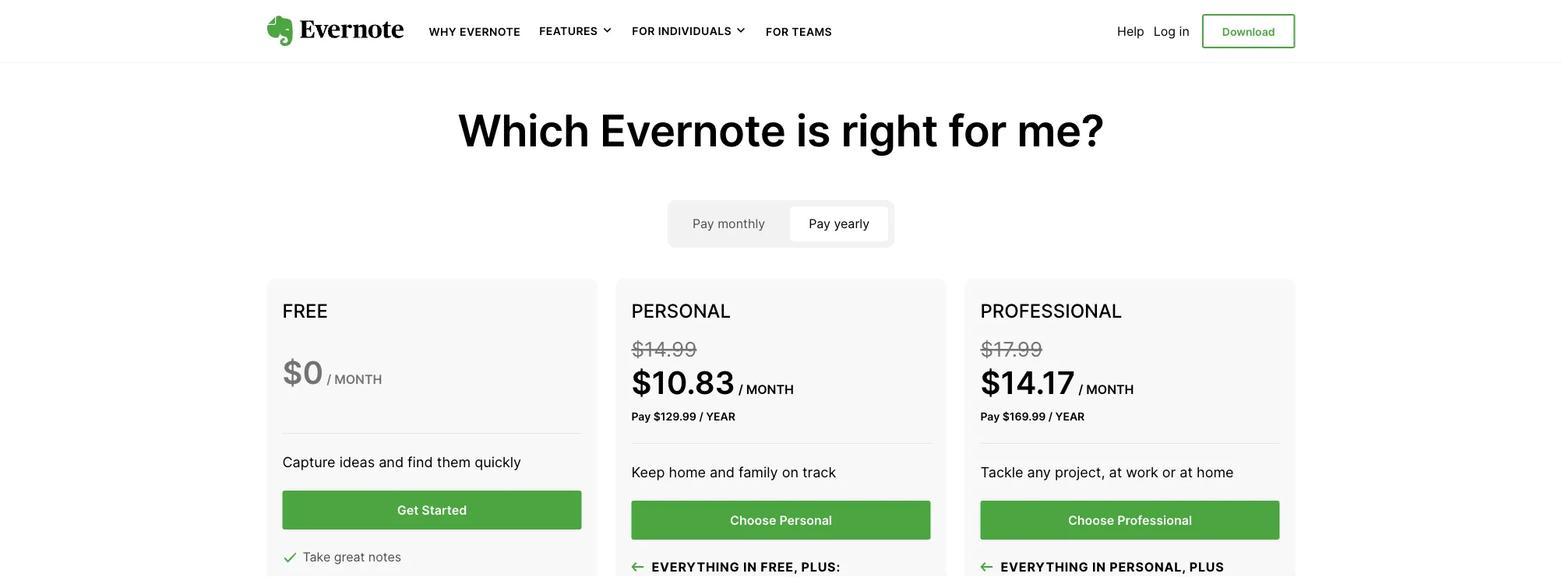 Task type: describe. For each thing, give the bounding box(es) containing it.
why
[[429, 25, 457, 38]]

14.99
[[644, 337, 697, 362]]

and for free
[[379, 454, 404, 471]]

plus:
[[801, 559, 841, 574]]

free
[[282, 299, 328, 322]]

log in
[[1154, 23, 1190, 39]]

get started link
[[282, 491, 582, 530]]

work
[[1126, 464, 1158, 481]]

17.99
[[994, 337, 1043, 362]]

1 at from the left
[[1109, 464, 1122, 481]]

pay $ 169.99 / year
[[981, 410, 1085, 423]]

pay monthly
[[693, 216, 765, 232]]

year for 10.83
[[706, 410, 735, 423]]

everything for 10.83
[[652, 559, 740, 574]]

for teams link
[[766, 23, 832, 39]]

which evernote is right for me?
[[458, 104, 1104, 157]]

features
[[539, 24, 598, 38]]

14.17
[[1001, 364, 1075, 402]]

year for 14.17
[[1055, 410, 1085, 423]]

help link
[[1117, 23, 1144, 39]]

1 home from the left
[[669, 464, 706, 481]]

in for 14.17
[[1092, 559, 1106, 574]]

help
[[1117, 23, 1144, 39]]

which
[[458, 104, 590, 157]]

evernote for why
[[460, 25, 521, 38]]

keep
[[632, 464, 665, 481]]

10.83
[[652, 364, 735, 402]]

log
[[1154, 23, 1176, 39]]

pay monthly button
[[674, 207, 784, 242]]

2 horizontal spatial in
[[1179, 23, 1190, 39]]

pay for pay $ 169.99 / year
[[981, 410, 1000, 423]]

great
[[334, 549, 365, 564]]

choose professional link
[[981, 501, 1280, 540]]

0
[[303, 354, 323, 391]]

evernote logo image
[[267, 16, 404, 47]]

find
[[408, 454, 433, 471]]

download
[[1222, 25, 1275, 38]]

pay for pay yearly
[[809, 216, 831, 232]]

choose for 10.83
[[730, 513, 776, 528]]

evernote for which
[[600, 104, 786, 157]]

for for for individuals
[[632, 24, 655, 38]]

/ inside the $ 14.99 $ 10.83 / month
[[738, 382, 743, 397]]

choose for 14.17
[[1068, 513, 1114, 528]]

/ inside $ 17.99 $ 14.17 / month
[[1079, 382, 1083, 397]]

tackle
[[981, 464, 1023, 481]]

tackle any project, at work or at home
[[981, 464, 1234, 481]]

why evernote link
[[429, 23, 521, 39]]

or
[[1162, 464, 1176, 481]]

129.99
[[661, 410, 697, 423]]

track
[[803, 464, 836, 481]]

for
[[949, 104, 1007, 157]]

everything in personal, plus
[[1001, 559, 1225, 574]]

in for 10.83
[[743, 559, 757, 574]]

/ inside $ 0 / month
[[327, 372, 331, 387]]

personal inside choose personal link
[[779, 513, 832, 528]]

individuals
[[658, 24, 732, 38]]

choose personal link
[[632, 501, 931, 540]]

family
[[739, 464, 778, 481]]



Task type: locate. For each thing, give the bounding box(es) containing it.
1 choose from the left
[[730, 513, 776, 528]]

1 horizontal spatial year
[[1055, 410, 1085, 423]]

and
[[379, 454, 404, 471], [710, 464, 735, 481]]

teams
[[792, 25, 832, 38]]

for for for teams
[[766, 25, 789, 38]]

$ 0 / month
[[282, 354, 382, 391]]

pay yearly
[[809, 216, 870, 232]]

professional up the personal,
[[1118, 513, 1192, 528]]

evernote inside why evernote link
[[460, 25, 521, 38]]

personal up 14.99
[[632, 299, 731, 322]]

pay left 129.99
[[632, 410, 651, 423]]

$
[[632, 337, 644, 362], [981, 337, 994, 362], [282, 354, 303, 391], [632, 364, 652, 402], [981, 364, 1001, 402], [653, 410, 661, 423], [1003, 410, 1010, 423]]

ideas
[[339, 454, 375, 471]]

2 home from the left
[[1197, 464, 1234, 481]]

get
[[397, 503, 419, 518]]

year right 169.99
[[1055, 410, 1085, 423]]

on
[[782, 464, 799, 481]]

pay inside button
[[809, 216, 831, 232]]

2 everything from the left
[[1001, 559, 1089, 574]]

choose up everything in free, plus:
[[730, 513, 776, 528]]

year
[[706, 410, 735, 423], [1055, 410, 1085, 423]]

choose professional
[[1068, 513, 1192, 528]]

and left family
[[710, 464, 735, 481]]

month inside $ 17.99 $ 14.17 / month
[[1086, 382, 1134, 397]]

1 vertical spatial professional
[[1118, 513, 1192, 528]]

1 vertical spatial personal
[[779, 513, 832, 528]]

quickly
[[475, 454, 521, 471]]

choose personal
[[730, 513, 832, 528]]

for teams
[[766, 25, 832, 38]]

1 horizontal spatial evernote
[[600, 104, 786, 157]]

1 horizontal spatial and
[[710, 464, 735, 481]]

1 year from the left
[[706, 410, 735, 423]]

month for 14.17
[[1086, 382, 1134, 397]]

why evernote
[[429, 25, 521, 38]]

/ right 169.99
[[1049, 410, 1053, 423]]

in left free,
[[743, 559, 757, 574]]

/ right 129.99
[[699, 410, 703, 423]]

pay $ 129.99 / year
[[632, 410, 735, 423]]

choose down project,
[[1068, 513, 1114, 528]]

pay for pay monthly
[[693, 216, 714, 232]]

1 horizontal spatial home
[[1197, 464, 1234, 481]]

year right 129.99
[[706, 410, 735, 423]]

get started
[[397, 503, 467, 518]]

for left individuals
[[632, 24, 655, 38]]

month inside $ 0 / month
[[334, 372, 382, 387]]

$ 17.99 $ 14.17 / month
[[981, 337, 1134, 402]]

0 horizontal spatial evernote
[[460, 25, 521, 38]]

free,
[[761, 559, 798, 574]]

for individuals
[[632, 24, 732, 38]]

2 year from the left
[[1055, 410, 1085, 423]]

1 horizontal spatial at
[[1180, 464, 1193, 481]]

1 vertical spatial evernote
[[600, 104, 786, 157]]

2 choose from the left
[[1068, 513, 1114, 528]]

for individuals button
[[632, 23, 747, 39]]

1 horizontal spatial for
[[766, 25, 789, 38]]

home
[[669, 464, 706, 481], [1197, 464, 1234, 481]]

professional
[[981, 299, 1122, 322], [1118, 513, 1192, 528]]

1 horizontal spatial choose
[[1068, 513, 1114, 528]]

them
[[437, 454, 471, 471]]

choose
[[730, 513, 776, 528], [1068, 513, 1114, 528]]

for left teams
[[766, 25, 789, 38]]

log in link
[[1154, 23, 1190, 39]]

for
[[632, 24, 655, 38], [766, 25, 789, 38]]

at right or
[[1180, 464, 1193, 481]]

in left the personal,
[[1092, 559, 1106, 574]]

notes
[[368, 549, 401, 564]]

month for 10.83
[[746, 382, 794, 397]]

/ right 0
[[327, 372, 331, 387]]

professional up 17.99
[[981, 299, 1122, 322]]

at left work
[[1109, 464, 1122, 481]]

personal,
[[1110, 559, 1186, 574]]

0 horizontal spatial choose
[[730, 513, 776, 528]]

0 horizontal spatial year
[[706, 410, 735, 423]]

/ right 14.17
[[1079, 382, 1083, 397]]

pay left yearly
[[809, 216, 831, 232]]

0 horizontal spatial everything
[[652, 559, 740, 574]]

and left "find"
[[379, 454, 404, 471]]

0 vertical spatial professional
[[981, 299, 1122, 322]]

0 vertical spatial evernote
[[460, 25, 521, 38]]

personal up plus:
[[779, 513, 832, 528]]

for inside button
[[632, 24, 655, 38]]

started
[[422, 503, 467, 518]]

month right 0
[[334, 372, 382, 387]]

any
[[1027, 464, 1051, 481]]

capture ideas and find them quickly
[[282, 454, 521, 471]]

2 horizontal spatial month
[[1086, 382, 1134, 397]]

1 horizontal spatial everything
[[1001, 559, 1089, 574]]

$ 14.99 $ 10.83 / month
[[632, 337, 794, 402]]

0 horizontal spatial personal
[[632, 299, 731, 322]]

pay for pay $ 129.99 / year
[[632, 410, 651, 423]]

0 horizontal spatial at
[[1109, 464, 1122, 481]]

0 horizontal spatial month
[[334, 372, 382, 387]]

and for personal
[[710, 464, 735, 481]]

right
[[841, 104, 938, 157]]

0 horizontal spatial and
[[379, 454, 404, 471]]

169.99
[[1010, 410, 1046, 423]]

is
[[796, 104, 831, 157]]

/
[[327, 372, 331, 387], [738, 382, 743, 397], [1079, 382, 1083, 397], [699, 410, 703, 423], [1049, 410, 1053, 423]]

everything in free, plus:
[[652, 559, 841, 574]]

0 horizontal spatial home
[[669, 464, 706, 481]]

2 at from the left
[[1180, 464, 1193, 481]]

take
[[303, 549, 331, 564]]

download link
[[1202, 14, 1295, 48]]

yearly
[[834, 216, 870, 232]]

1 everything from the left
[[652, 559, 740, 574]]

evernote
[[460, 25, 521, 38], [600, 104, 786, 157]]

plus
[[1190, 559, 1225, 574]]

pay left 169.99
[[981, 410, 1000, 423]]

1 horizontal spatial in
[[1092, 559, 1106, 574]]

keep home and family on track
[[632, 464, 836, 481]]

everything
[[652, 559, 740, 574], [1001, 559, 1089, 574]]

in
[[1179, 23, 1190, 39], [743, 559, 757, 574], [1092, 559, 1106, 574]]

/ right 10.83
[[738, 382, 743, 397]]

home right or
[[1197, 464, 1234, 481]]

1 horizontal spatial personal
[[779, 513, 832, 528]]

month inside the $ 14.99 $ 10.83 / month
[[746, 382, 794, 397]]

pay
[[693, 216, 714, 232], [809, 216, 831, 232], [632, 410, 651, 423], [981, 410, 1000, 423]]

features button
[[539, 23, 613, 39]]

in right 'log'
[[1179, 23, 1190, 39]]

me?
[[1017, 104, 1104, 157]]

monthly
[[718, 216, 765, 232]]

home right keep
[[669, 464, 706, 481]]

pay yearly button
[[790, 207, 888, 242]]

capture
[[282, 454, 336, 471]]

0 horizontal spatial in
[[743, 559, 757, 574]]

take great notes
[[303, 549, 401, 564]]

personal
[[632, 299, 731, 322], [779, 513, 832, 528]]

project,
[[1055, 464, 1105, 481]]

1 horizontal spatial month
[[746, 382, 794, 397]]

everything for 14.17
[[1001, 559, 1089, 574]]

0 vertical spatial personal
[[632, 299, 731, 322]]

month right 10.83
[[746, 382, 794, 397]]

month right 14.17
[[1086, 382, 1134, 397]]

month
[[334, 372, 382, 387], [746, 382, 794, 397], [1086, 382, 1134, 397]]

pay inside button
[[693, 216, 714, 232]]

0 horizontal spatial for
[[632, 24, 655, 38]]

at
[[1109, 464, 1122, 481], [1180, 464, 1193, 481]]

pay left monthly
[[693, 216, 714, 232]]



Task type: vqa. For each thing, say whether or not it's contained in the screenshot.
than
no



